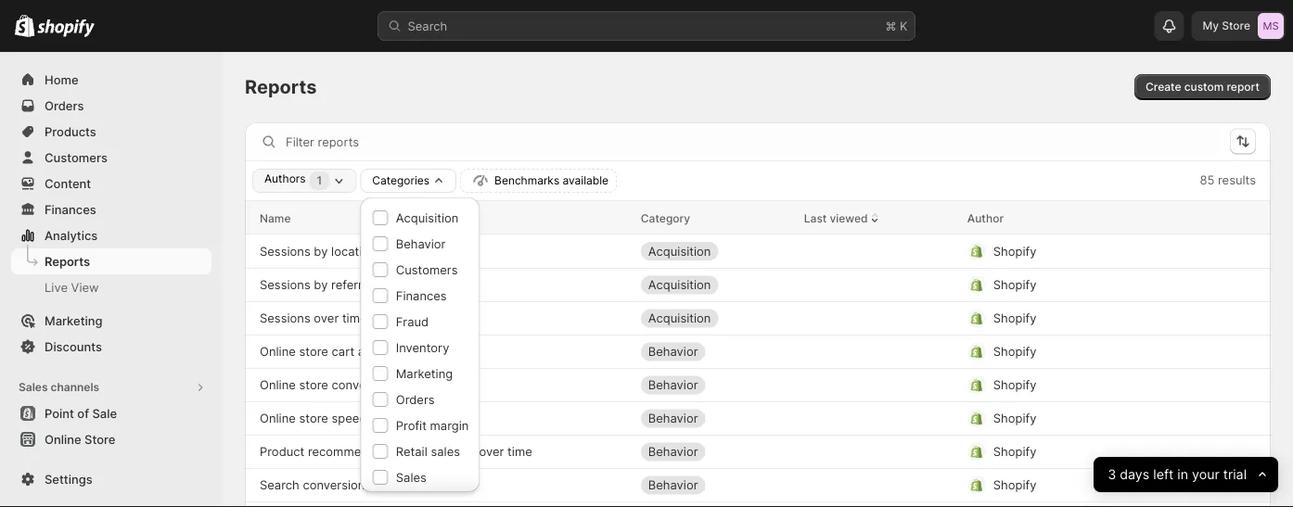 Task type: vqa. For each thing, say whether or not it's contained in the screenshot.


Task type: describe. For each thing, give the bounding box(es) containing it.
shopify for sessions over time
[[993, 311, 1037, 326]]

behavior for online store cart analysis
[[648, 345, 698, 359]]

10 row from the top
[[245, 502, 1271, 507]]

3 days left in your trial
[[1108, 467, 1247, 483]]

of
[[77, 406, 89, 421]]

1 vertical spatial finances
[[395, 289, 446, 303]]

name button
[[260, 209, 291, 227]]

shopify cell for sessions by referrer
[[967, 270, 1212, 300]]

shopify for sessions by referrer
[[993, 278, 1037, 292]]

shopify for sessions by location
[[993, 244, 1037, 258]]

online store link
[[11, 427, 212, 453]]

point of sale
[[45, 406, 117, 421]]

location
[[331, 244, 376, 258]]

0 horizontal spatial reports
[[45, 254, 90, 269]]

marketing link
[[11, 308, 212, 334]]

online store speed
[[260, 411, 367, 426]]

results
[[1218, 173, 1256, 187]]

conversion
[[332, 378, 394, 392]]

85 results
[[1200, 173, 1256, 187]]

sales channels button
[[11, 375, 212, 401]]

settings
[[45, 472, 92, 487]]

1 horizontal spatial customers
[[395, 263, 457, 277]]

behavior for online store speed
[[648, 411, 698, 426]]

custom
[[1184, 80, 1224, 94]]

shopify image
[[37, 19, 95, 38]]

row containing online store speed
[[245, 402, 1271, 435]]

authors
[[264, 172, 306, 186]]

0 vertical spatial orders
[[45, 98, 84, 113]]

live view
[[45, 280, 99, 295]]

your
[[1192, 467, 1219, 483]]

row containing name
[[245, 201, 1271, 235]]

in
[[1177, 467, 1188, 483]]

point of sale button
[[0, 401, 223, 427]]

shopify for online store speed
[[993, 411, 1037, 426]]

shopify cell for online store conversion over time
[[967, 371, 1212, 400]]

store for cart
[[299, 345, 328, 359]]

speed
[[332, 411, 367, 426]]

online store cart analysis link
[[260, 343, 404, 361]]

sales for sales
[[395, 470, 426, 485]]

retail
[[395, 444, 427, 459]]

⌘
[[885, 19, 896, 33]]

behavior cell for online store speed
[[641, 404, 789, 434]]

row containing sessions over time
[[245, 302, 1271, 335]]

store for speed
[[299, 411, 328, 426]]

shopify cell for sessions over time
[[967, 304, 1212, 334]]

categories button
[[360, 169, 457, 193]]

analytics link
[[11, 223, 212, 249]]

search conversions over time
[[260, 478, 428, 493]]

benchmarks
[[495, 174, 560, 187]]

behavior cell for online store cart analysis
[[641, 337, 789, 367]]

online store speed link
[[260, 410, 367, 428]]

sessions by referrer
[[260, 278, 374, 292]]

acquisition cell for sessions over time
[[641, 304, 789, 334]]

analytics
[[45, 228, 98, 243]]

report
[[1227, 80, 1260, 94]]

apps button
[[11, 468, 212, 494]]

shopify for product recommendation conversions over time
[[993, 445, 1037, 459]]

by for location
[[314, 244, 328, 258]]

discounts
[[45, 340, 102, 354]]

4 shopify from the top
[[993, 345, 1037, 359]]

sessions for sessions by referrer
[[260, 278, 311, 292]]

0 vertical spatial reports
[[245, 76, 317, 98]]

view
[[71, 280, 99, 295]]

benchmarks available
[[495, 174, 609, 187]]

time inside product recommendation conversions over time link
[[508, 445, 532, 459]]

viewed
[[830, 211, 868, 225]]

home link
[[11, 67, 212, 93]]

acquisition for sessions by location
[[648, 244, 711, 258]]

acquisition for sessions over time
[[648, 311, 711, 326]]

1 horizontal spatial conversions
[[407, 445, 476, 459]]

1 horizontal spatial orders
[[395, 392, 434, 407]]

author
[[967, 211, 1004, 225]]

name
[[260, 211, 291, 225]]

85
[[1200, 173, 1215, 187]]

cart
[[332, 345, 355, 359]]

create custom report button
[[1135, 74, 1271, 100]]

category button
[[641, 209, 690, 227]]

sales for sales channels
[[19, 381, 48, 394]]

store for my store
[[1222, 19, 1251, 32]]

online for online store
[[45, 432, 81, 447]]

sessions over time link
[[260, 309, 367, 328]]

conversions inside 'link'
[[303, 478, 371, 493]]

product
[[260, 445, 305, 459]]

sale
[[92, 406, 117, 421]]

recommendation
[[308, 445, 404, 459]]

search for search conversions over time
[[260, 478, 299, 493]]

online store button
[[0, 427, 223, 453]]

marketing inside marketing link
[[45, 314, 103, 328]]

create custom report
[[1146, 80, 1260, 94]]

behavior cell for product recommendation conversions over time
[[641, 437, 789, 467]]

time inside online store conversion over time link
[[426, 378, 450, 392]]

reports link
[[11, 249, 212, 275]]

sessions by referrer link
[[260, 276, 374, 295]]

3 days left in your trial button
[[1094, 457, 1278, 493]]

categories
[[372, 174, 430, 187]]

profit margin
[[395, 418, 468, 433]]

live view link
[[11, 275, 212, 301]]

row containing sessions by location
[[245, 235, 1271, 268]]

3
[[1108, 467, 1116, 483]]

shopify image
[[15, 14, 35, 37]]

row containing online store cart analysis
[[245, 335, 1271, 368]]

referrer
[[331, 278, 374, 292]]

row containing product recommendation conversions over time
[[245, 435, 1271, 468]]

acquisition cell for sessions by referrer
[[641, 270, 789, 300]]

available
[[563, 174, 609, 187]]

time inside search conversions over time 'link'
[[403, 478, 428, 493]]

products link
[[11, 119, 212, 145]]

search for search
[[408, 19, 447, 33]]

finances inside finances link
[[45, 202, 96, 217]]

live
[[45, 280, 68, 295]]

my store
[[1203, 19, 1251, 32]]

row containing search conversions over time
[[245, 468, 1271, 502]]



Task type: locate. For each thing, give the bounding box(es) containing it.
behavior cell for search conversions over time
[[641, 471, 789, 500]]

row containing sessions by referrer
[[245, 268, 1271, 302]]

0 horizontal spatial store
[[84, 432, 115, 447]]

cell
[[804, 337, 953, 367], [260, 504, 626, 507], [641, 504, 789, 507], [804, 504, 953, 507], [967, 504, 1212, 507]]

0 vertical spatial customers
[[45, 150, 108, 165]]

store for conversion
[[299, 378, 328, 392]]

1 acquisition cell from the top
[[641, 237, 789, 266]]

behavior cell
[[641, 337, 789, 367], [641, 371, 789, 400], [641, 404, 789, 434], [641, 437, 789, 467], [641, 471, 789, 500]]

1 vertical spatial conversions
[[303, 478, 371, 493]]

shopify for online store conversion over time
[[993, 378, 1037, 392]]

5 shopify cell from the top
[[967, 371, 1212, 400]]

9 row from the top
[[245, 468, 1271, 502]]

online for online store conversion over time
[[260, 378, 296, 392]]

1 shopify from the top
[[993, 244, 1037, 258]]

5 behavior cell from the top
[[641, 471, 789, 500]]

profit
[[395, 418, 426, 433]]

days
[[1120, 467, 1149, 483]]

2 sessions from the top
[[260, 278, 311, 292]]

1 vertical spatial store
[[84, 432, 115, 447]]

content
[[45, 176, 91, 191]]

sales up point at the bottom of page
[[19, 381, 48, 394]]

reports up 'authors'
[[245, 76, 317, 98]]

online inside button
[[45, 432, 81, 447]]

3 sessions from the top
[[260, 311, 311, 326]]

1 vertical spatial reports
[[45, 254, 90, 269]]

online
[[260, 345, 296, 359], [260, 378, 296, 392], [260, 411, 296, 426], [45, 432, 81, 447]]

channels
[[51, 381, 99, 394]]

list of reports table
[[245, 201, 1271, 507]]

orders up profit
[[395, 392, 434, 407]]

1 horizontal spatial marketing
[[395, 366, 452, 381]]

behavior for online store conversion over time
[[648, 378, 698, 392]]

sales
[[19, 381, 48, 394], [395, 470, 426, 485]]

over up online store cart analysis
[[314, 311, 339, 326]]

2 acquisition cell from the top
[[641, 270, 789, 300]]

search inside 'link'
[[260, 478, 299, 493]]

behavior for product recommendation conversions over time
[[648, 445, 698, 459]]

behavior cell for online store conversion over time
[[641, 371, 789, 400]]

store
[[1222, 19, 1251, 32], [84, 432, 115, 447]]

sales
[[430, 444, 460, 459]]

by left referrer
[[314, 278, 328, 292]]

time down inventory
[[426, 378, 450, 392]]

behavior for search conversions over time
[[648, 478, 698, 493]]

1 row from the top
[[245, 201, 1271, 235]]

online store cart analysis
[[260, 345, 404, 359]]

2 shopify from the top
[[993, 278, 1037, 292]]

shopify cell for sessions by location
[[967, 237, 1212, 266]]

sessions up the sessions over time
[[260, 278, 311, 292]]

online up online store speed
[[260, 378, 296, 392]]

3 shopify cell from the top
[[967, 304, 1212, 334]]

0 horizontal spatial finances
[[45, 202, 96, 217]]

store left cart
[[299, 345, 328, 359]]

1
[[317, 174, 322, 187]]

0 vertical spatial sessions
[[260, 244, 311, 258]]

product recommendation conversions over time link
[[260, 443, 532, 462]]

2 by from the top
[[314, 278, 328, 292]]

customers up fraud
[[395, 263, 457, 277]]

sales channels
[[19, 381, 99, 394]]

time down the retail on the bottom of the page
[[403, 478, 428, 493]]

0 horizontal spatial orders
[[45, 98, 84, 113]]

3 behavior cell from the top
[[641, 404, 789, 434]]

author button
[[967, 209, 1004, 227]]

7 shopify cell from the top
[[967, 437, 1212, 467]]

sessions
[[260, 244, 311, 258], [260, 278, 311, 292], [260, 311, 311, 326]]

home
[[45, 72, 78, 87]]

0 vertical spatial sales
[[19, 381, 48, 394]]

0 vertical spatial store
[[1222, 19, 1251, 32]]

create
[[1146, 80, 1181, 94]]

5 row from the top
[[245, 335, 1271, 368]]

time right sales
[[508, 445, 532, 459]]

row
[[245, 201, 1271, 235], [245, 235, 1271, 268], [245, 268, 1271, 302], [245, 302, 1271, 335], [245, 335, 1271, 368], [245, 368, 1271, 402], [245, 402, 1271, 435], [245, 435, 1271, 468], [245, 468, 1271, 502], [245, 502, 1271, 507]]

0 vertical spatial conversions
[[407, 445, 476, 459]]

1 vertical spatial acquisition cell
[[641, 270, 789, 300]]

5 shopify from the top
[[993, 378, 1037, 392]]

0 vertical spatial marketing
[[45, 314, 103, 328]]

products
[[45, 124, 96, 139]]

over down product recommendation conversions over time link
[[375, 478, 400, 493]]

online store conversion over time
[[260, 378, 450, 392]]

sessions down name button
[[260, 244, 311, 258]]

8 shopify from the top
[[993, 478, 1037, 493]]

store up online store speed
[[299, 378, 328, 392]]

orders
[[45, 98, 84, 113], [395, 392, 434, 407]]

sessions by location
[[260, 244, 376, 258]]

online up product
[[260, 411, 296, 426]]

inventory
[[395, 340, 449, 355]]

0 horizontal spatial marketing
[[45, 314, 103, 328]]

3 store from the top
[[299, 411, 328, 426]]

8 row from the top
[[245, 435, 1271, 468]]

k
[[900, 19, 908, 33]]

margin
[[430, 418, 468, 433]]

product recommendation conversions over time
[[260, 445, 532, 459]]

0 horizontal spatial search
[[260, 478, 299, 493]]

store left speed
[[299, 411, 328, 426]]

category
[[641, 211, 690, 225]]

1 behavior cell from the top
[[641, 337, 789, 367]]

point
[[45, 406, 74, 421]]

customers down the products
[[45, 150, 108, 165]]

shopify cell
[[967, 237, 1212, 266], [967, 270, 1212, 300], [967, 304, 1212, 334], [967, 337, 1212, 367], [967, 371, 1212, 400], [967, 404, 1212, 434], [967, 437, 1212, 467], [967, 471, 1212, 500]]

1 horizontal spatial reports
[[245, 76, 317, 98]]

online for online store speed
[[260, 411, 296, 426]]

0 vertical spatial search
[[408, 19, 447, 33]]

marketing down inventory
[[395, 366, 452, 381]]

1 vertical spatial orders
[[395, 392, 434, 407]]

1 vertical spatial search
[[260, 478, 299, 493]]

reports down the analytics
[[45, 254, 90, 269]]

3 acquisition cell from the top
[[641, 304, 789, 334]]

0 vertical spatial store
[[299, 345, 328, 359]]

by
[[314, 244, 328, 258], [314, 278, 328, 292]]

acquisition for sessions by referrer
[[648, 278, 711, 292]]

discounts link
[[11, 334, 212, 360]]

6 row from the top
[[245, 368, 1271, 402]]

marketing up 'discounts'
[[45, 314, 103, 328]]

1 vertical spatial customers
[[395, 263, 457, 277]]

1 sessions from the top
[[260, 244, 311, 258]]

0 vertical spatial finances
[[45, 202, 96, 217]]

0 horizontal spatial customers
[[45, 150, 108, 165]]

1 horizontal spatial store
[[1222, 19, 1251, 32]]

time down referrer
[[342, 311, 367, 326]]

2 behavior cell from the top
[[641, 371, 789, 400]]

3 row from the top
[[245, 268, 1271, 302]]

shopify cell for product recommendation conversions over time
[[967, 437, 1212, 467]]

acquisition cell
[[641, 237, 789, 266], [641, 270, 789, 300], [641, 304, 789, 334]]

2 vertical spatial acquisition cell
[[641, 304, 789, 334]]

content link
[[11, 171, 212, 197]]

online down sessions over time link
[[260, 345, 296, 359]]

store for online store
[[84, 432, 115, 447]]

1 vertical spatial marketing
[[395, 366, 452, 381]]

sessions by location link
[[260, 242, 376, 261]]

shopify
[[993, 244, 1037, 258], [993, 278, 1037, 292], [993, 311, 1037, 326], [993, 345, 1037, 359], [993, 378, 1037, 392], [993, 411, 1037, 426], [993, 445, 1037, 459], [993, 478, 1037, 493]]

store
[[299, 345, 328, 359], [299, 378, 328, 392], [299, 411, 328, 426]]

by left location
[[314, 244, 328, 258]]

2 vertical spatial sessions
[[260, 311, 311, 326]]

sessions for sessions over time
[[260, 311, 311, 326]]

0 horizontal spatial conversions
[[303, 478, 371, 493]]

benchmarks available button
[[460, 169, 617, 193]]

reports
[[245, 76, 317, 98], [45, 254, 90, 269]]

orders down home
[[45, 98, 84, 113]]

4 shopify cell from the top
[[967, 337, 1212, 367]]

6 shopify cell from the top
[[967, 404, 1212, 434]]

online down point at the bottom of page
[[45, 432, 81, 447]]

finances up the analytics
[[45, 202, 96, 217]]

0 horizontal spatial sales
[[19, 381, 48, 394]]

over inside 'link'
[[375, 478, 400, 493]]

0 vertical spatial by
[[314, 244, 328, 258]]

store inside button
[[84, 432, 115, 447]]

by for referrer
[[314, 278, 328, 292]]

online for online store cart analysis
[[260, 345, 296, 359]]

sessions over time
[[260, 311, 367, 326]]

1 vertical spatial by
[[314, 278, 328, 292]]

1 vertical spatial sales
[[395, 470, 426, 485]]

over down inventory
[[397, 378, 422, 392]]

behavior
[[395, 237, 445, 251], [648, 345, 698, 359], [648, 378, 698, 392], [648, 411, 698, 426], [648, 445, 698, 459], [648, 478, 698, 493]]

sales down the retail on the bottom of the page
[[395, 470, 426, 485]]

⌘ k
[[885, 19, 908, 33]]

1 by from the top
[[314, 244, 328, 258]]

acquisition
[[395, 211, 458, 225], [648, 244, 711, 258], [648, 278, 711, 292], [648, 311, 711, 326]]

1 shopify cell from the top
[[967, 237, 1212, 266]]

my store image
[[1258, 13, 1284, 39]]

finances up fraud
[[395, 289, 446, 303]]

over right sales
[[479, 445, 504, 459]]

last viewed button
[[804, 204, 882, 232]]

2 row from the top
[[245, 235, 1271, 268]]

orders link
[[11, 93, 212, 119]]

apps
[[19, 474, 47, 487]]

conversions down margin
[[407, 445, 476, 459]]

row containing online store conversion over time
[[245, 368, 1271, 402]]

conversions down 'recommendation'
[[303, 478, 371, 493]]

2 vertical spatial store
[[299, 411, 328, 426]]

2 shopify cell from the top
[[967, 270, 1212, 300]]

fraud
[[395, 314, 428, 329]]

shopify cell for search conversions over time
[[967, 471, 1212, 500]]

store down sale
[[84, 432, 115, 447]]

point of sale link
[[11, 401, 212, 427]]

1 vertical spatial store
[[299, 378, 328, 392]]

shopify cell for online store speed
[[967, 404, 1212, 434]]

search
[[408, 19, 447, 33], [260, 478, 299, 493]]

last
[[804, 211, 827, 225]]

4 row from the top
[[245, 302, 1271, 335]]

settings link
[[11, 467, 212, 493]]

search conversions over time link
[[260, 476, 428, 495]]

finances link
[[11, 197, 212, 223]]

4 behavior cell from the top
[[641, 437, 789, 467]]

last viewed
[[804, 211, 868, 225]]

1 horizontal spatial finances
[[395, 289, 446, 303]]

my
[[1203, 19, 1219, 32]]

0 vertical spatial acquisition cell
[[641, 237, 789, 266]]

7 shopify from the top
[[993, 445, 1037, 459]]

1 store from the top
[[299, 345, 328, 359]]

customers
[[45, 150, 108, 165], [395, 263, 457, 277]]

sales inside button
[[19, 381, 48, 394]]

retail sales
[[395, 444, 460, 459]]

shopify for search conversions over time
[[993, 478, 1037, 493]]

sessions for sessions by location
[[260, 244, 311, 258]]

1 horizontal spatial search
[[408, 19, 447, 33]]

1 horizontal spatial sales
[[395, 470, 426, 485]]

time inside sessions over time link
[[342, 311, 367, 326]]

Filter reports text field
[[286, 127, 1215, 157]]

sessions down the sessions by referrer link
[[260, 311, 311, 326]]

acquisition cell for sessions by location
[[641, 237, 789, 266]]

trial
[[1223, 467, 1247, 483]]

8 shopify cell from the top
[[967, 471, 1212, 500]]

left
[[1153, 467, 1174, 483]]

2 store from the top
[[299, 378, 328, 392]]

6 shopify from the top
[[993, 411, 1037, 426]]

online store conversion over time link
[[260, 376, 450, 395]]

1 vertical spatial sessions
[[260, 278, 311, 292]]

7 row from the top
[[245, 402, 1271, 435]]

store right my
[[1222, 19, 1251, 32]]

3 shopify from the top
[[993, 311, 1037, 326]]

online store
[[45, 432, 115, 447]]



